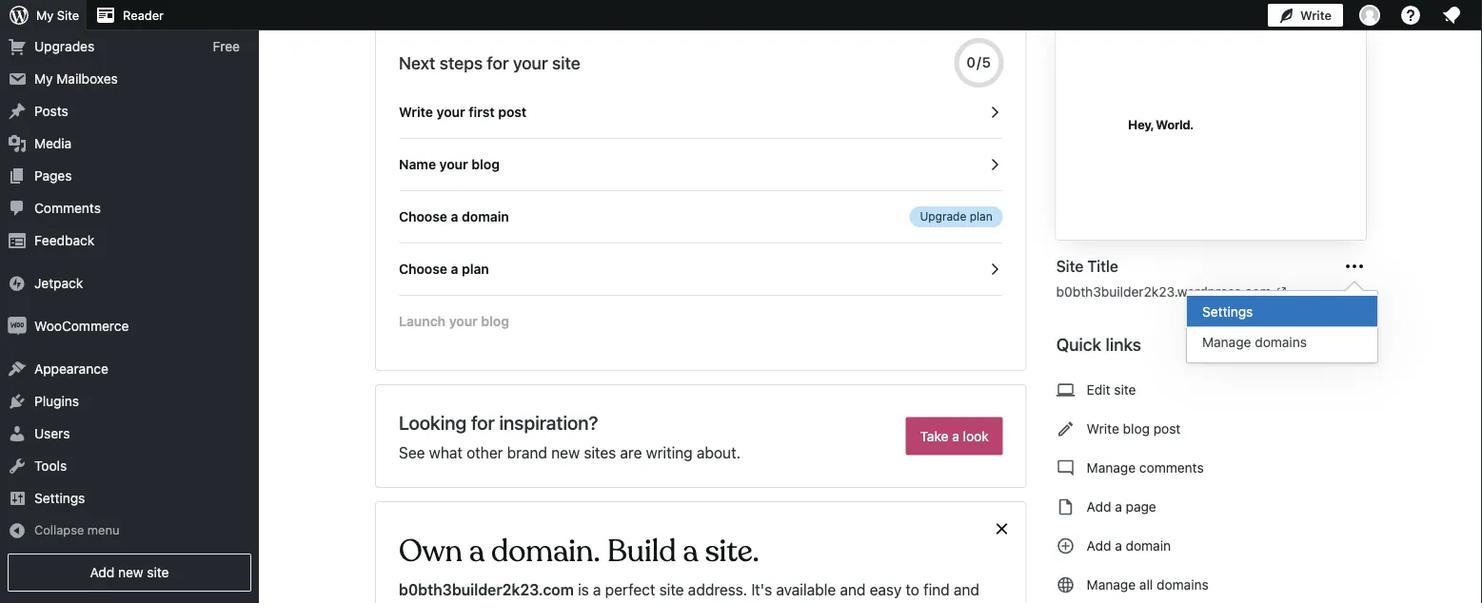 Task type: describe. For each thing, give the bounding box(es) containing it.
my site link
[[0, 0, 87, 30]]

0 / 5
[[967, 54, 992, 71]]

b0bth3builder2k23.wordpress.com
[[1057, 284, 1272, 300]]

1 vertical spatial for
[[471, 411, 495, 434]]

add for add new site
[[90, 565, 115, 581]]

my site
[[36, 8, 79, 22]]

first
[[469, 104, 495, 120]]

launchpad checklist element
[[399, 87, 1003, 348]]

own
[[399, 533, 463, 571]]

write blog post
[[1087, 421, 1181, 437]]

a for choose a plan
[[451, 261, 459, 277]]

task enabled image for name your blog
[[986, 156, 1003, 173]]

name your blog
[[399, 157, 500, 172]]

domain.
[[491, 533, 601, 571]]

steps
[[440, 52, 483, 73]]

manage for manage domains
[[1203, 335, 1252, 350]]

collapse menu link
[[0, 515, 259, 547]]

take a look link
[[906, 418, 1003, 456]]

upgrade plan
[[920, 210, 993, 223]]

your for blog
[[440, 157, 468, 172]]

choose a domain
[[399, 209, 509, 225]]

blog inside name your blog link
[[472, 157, 500, 172]]

woocommerce link
[[0, 311, 259, 343]]

sites
[[584, 444, 616, 462]]

my mailboxes
[[34, 71, 118, 87]]

add for add a domain
[[1087, 539, 1112, 554]]

menu
[[87, 523, 119, 538]]

manage comments
[[1087, 460, 1204, 476]]

edit site
[[1087, 382, 1137, 398]]

domain for choose a domain
[[462, 209, 509, 225]]

posts
[[34, 103, 68, 119]]

b0bth3builder2k23.com
[[399, 581, 574, 599]]

a for add a page
[[1115, 499, 1123, 515]]

look
[[963, 429, 989, 444]]

1 and from the left
[[840, 581, 866, 599]]

highest hourly views 0 image
[[161, 11, 251, 23]]

choose a plan
[[399, 261, 489, 277]]

name your blog link
[[399, 139, 1003, 191]]

pages link
[[0, 160, 259, 192]]

jetpack
[[34, 276, 83, 292]]

mode_comment image
[[1057, 457, 1076, 480]]

add a page link
[[1057, 489, 1382, 527]]

all
[[1140, 578, 1154, 593]]

upgrade
[[920, 210, 967, 223]]

a for add a domain
[[1115, 539, 1123, 554]]

0 horizontal spatial domains
[[1157, 578, 1209, 593]]

looking
[[399, 411, 467, 434]]

add a page
[[1087, 499, 1157, 515]]

0 vertical spatial your
[[513, 52, 548, 73]]

tools link
[[0, 451, 259, 483]]

take
[[921, 429, 949, 444]]

site inside the my site link
[[57, 8, 79, 22]]

brand
[[507, 444, 548, 462]]

writing
[[646, 444, 693, 462]]

quick
[[1057, 335, 1102, 355]]

page
[[1126, 499, 1157, 515]]

help image
[[1400, 4, 1423, 27]]

title
[[1088, 258, 1119, 276]]

tools
[[34, 459, 67, 474]]

appearance link
[[0, 353, 259, 386]]

media link
[[0, 128, 259, 160]]

manage all domains link
[[1057, 567, 1382, 604]]

upgrades
[[34, 39, 94, 54]]

are
[[620, 444, 642, 462]]

media
[[34, 136, 72, 152]]

feedback
[[34, 233, 94, 249]]

write link
[[1268, 0, 1344, 30]]

site inside is a perfect site address. it's available and easy to find and
[[660, 581, 684, 599]]

b0bth3builder2k23.wordpress.com link
[[1057, 282, 1289, 302]]

inspiration?
[[499, 411, 599, 434]]

write for write blog post
[[1087, 421, 1120, 437]]

my profile image
[[1360, 5, 1381, 26]]

post inside write blog post "link"
[[1154, 421, 1181, 437]]

comments link
[[0, 192, 259, 225]]

your for first
[[437, 104, 465, 120]]

blog inside write blog post "link"
[[1123, 421, 1150, 437]]

5
[[982, 54, 992, 71]]

2 and from the left
[[954, 581, 980, 599]]

0 vertical spatial for
[[487, 52, 509, 73]]

a up is a perfect site address. it's available and easy to find and
[[683, 533, 699, 571]]

post inside write your first post link
[[498, 104, 527, 120]]

write your first post link
[[399, 87, 1003, 139]]

jetpack link
[[0, 268, 259, 300]]

manage domains
[[1203, 335, 1308, 350]]

mailboxes
[[56, 71, 118, 87]]

what
[[429, 444, 463, 462]]

comments
[[1140, 460, 1204, 476]]

manage for manage all domains
[[1087, 578, 1136, 593]]

add new site link
[[8, 554, 251, 592]]

1 horizontal spatial new
[[552, 444, 580, 462]]

see what other brand new sites are writing about.
[[399, 444, 741, 462]]

write your first post
[[399, 104, 527, 120]]

task enabled image for choose a plan
[[986, 261, 1003, 278]]

manage all domains
[[1087, 578, 1209, 593]]



Task type: locate. For each thing, give the bounding box(es) containing it.
domain inside launchpad checklist element
[[462, 209, 509, 225]]

new
[[552, 444, 580, 462], [118, 565, 143, 581]]

it's
[[752, 581, 773, 599]]

1 vertical spatial write
[[399, 104, 433, 120]]

2 vertical spatial add
[[90, 565, 115, 581]]

for right steps
[[487, 52, 509, 73]]

1 horizontal spatial and
[[954, 581, 980, 599]]

task enabled image down 5
[[986, 104, 1003, 121]]

users
[[34, 426, 70, 442]]

1 vertical spatial choose
[[399, 261, 448, 277]]

task enabled image up upgrade plan
[[986, 156, 1003, 173]]

post up comments
[[1154, 421, 1181, 437]]

next
[[399, 52, 436, 73]]

manage comments link
[[1057, 449, 1382, 488]]

your right name
[[440, 157, 468, 172]]

menu
[[1188, 291, 1378, 363]]

0 vertical spatial my
[[36, 8, 54, 22]]

blog down first
[[472, 157, 500, 172]]

img image for jetpack
[[8, 274, 27, 293]]

a for is a perfect site address. it's available and easy to find and
[[593, 581, 601, 599]]

0 horizontal spatial settings
[[34, 491, 85, 507]]

img image left the woocommerce at the bottom of the page
[[8, 317, 27, 336]]

stats link
[[0, 0, 259, 31]]

write inside write your first post link
[[399, 104, 433, 120]]

to
[[906, 581, 920, 599]]

site inside 'link'
[[147, 565, 169, 581]]

domains right all
[[1157, 578, 1209, 593]]

add a domain link
[[1057, 528, 1382, 566]]

0 vertical spatial domains
[[1255, 335, 1308, 350]]

a up "b0bth3builder2k23.com"
[[470, 533, 485, 571]]

1 task enabled image from the top
[[986, 104, 1003, 121]]

add down 'add a page'
[[1087, 539, 1112, 554]]

1 vertical spatial img image
[[8, 317, 27, 336]]

write down the next
[[399, 104, 433, 120]]

available
[[777, 581, 836, 599]]

add new site
[[90, 565, 169, 581]]

manage
[[1203, 335, 1252, 350], [1087, 460, 1136, 476], [1087, 578, 1136, 593]]

site title
[[1057, 258, 1119, 276]]

0 horizontal spatial plan
[[462, 261, 489, 277]]

0 horizontal spatial new
[[118, 565, 143, 581]]

a right is
[[593, 581, 601, 599]]

write inside write link
[[1301, 8, 1332, 22]]

my up posts
[[34, 71, 53, 87]]

task enabled image inside name your blog link
[[986, 156, 1003, 173]]

task enabled image inside write your first post link
[[986, 104, 1003, 121]]

0 horizontal spatial and
[[840, 581, 866, 599]]

edit
[[1087, 382, 1111, 398]]

0 vertical spatial new
[[552, 444, 580, 462]]

edit image
[[1057, 418, 1076, 441]]

progress bar
[[955, 38, 1004, 88]]

manage domains link
[[1188, 327, 1378, 358]]

plugins link
[[0, 386, 259, 418]]

a for take a look
[[953, 429, 960, 444]]

post
[[498, 104, 527, 120], [1154, 421, 1181, 437]]

1 horizontal spatial domains
[[1255, 335, 1308, 350]]

quick links
[[1057, 335, 1142, 355]]

menu containing settings
[[1188, 291, 1378, 363]]

add a domain
[[1087, 539, 1171, 554]]

3 task enabled image from the top
[[986, 261, 1003, 278]]

1 vertical spatial post
[[1154, 421, 1181, 437]]

free
[[213, 39, 240, 54]]

1 vertical spatial task enabled image
[[986, 156, 1003, 173]]

settings link up manage domains
[[1188, 296, 1378, 327]]

progress bar containing 0
[[955, 38, 1004, 88]]

settings link up menu in the bottom of the page
[[0, 483, 259, 515]]

users link
[[0, 418, 259, 451]]

manage for manage comments
[[1087, 460, 1136, 476]]

2 vertical spatial write
[[1087, 421, 1120, 437]]

laptop image
[[1057, 379, 1076, 402]]

choose a plan link
[[399, 244, 1003, 296]]

posts link
[[0, 95, 259, 128]]

domain down name your blog
[[462, 209, 509, 225]]

my up upgrades
[[36, 8, 54, 22]]

0 horizontal spatial write
[[399, 104, 433, 120]]

domain up manage all domains
[[1126, 539, 1171, 554]]

0 vertical spatial blog
[[472, 157, 500, 172]]

0 vertical spatial settings link
[[1188, 296, 1378, 327]]

1 vertical spatial manage
[[1087, 460, 1136, 476]]

a left the page
[[1115, 499, 1123, 515]]

1 horizontal spatial site
[[1057, 258, 1084, 276]]

task enabled image
[[986, 104, 1003, 121], [986, 156, 1003, 173], [986, 261, 1003, 278]]

settings
[[1203, 304, 1254, 320], [34, 491, 85, 507]]

manage up 'add a page'
[[1087, 460, 1136, 476]]

task enabled image down upgrade plan
[[986, 261, 1003, 278]]

stats
[[34, 6, 66, 22]]

1 vertical spatial add
[[1087, 539, 1112, 554]]

dismiss domain name promotion image
[[994, 518, 1011, 541]]

0 vertical spatial domain
[[462, 209, 509, 225]]

new left sites
[[552, 444, 580, 462]]

1 vertical spatial new
[[118, 565, 143, 581]]

a inside is a perfect site address. it's available and easy to find and
[[593, 581, 601, 599]]

collapse menu
[[34, 523, 119, 538]]

my for my mailboxes
[[34, 71, 53, 87]]

1 vertical spatial domains
[[1157, 578, 1209, 593]]

2 horizontal spatial write
[[1301, 8, 1332, 22]]

new inside 'link'
[[118, 565, 143, 581]]

choose down choose a domain
[[399, 261, 448, 277]]

see
[[399, 444, 425, 462]]

manage inside menu
[[1203, 335, 1252, 350]]

1 choose from the top
[[399, 209, 448, 225]]

img image
[[8, 274, 27, 293], [8, 317, 27, 336]]

and right find
[[954, 581, 980, 599]]

1 horizontal spatial post
[[1154, 421, 1181, 437]]

0 horizontal spatial domain
[[462, 209, 509, 225]]

1 vertical spatial my
[[34, 71, 53, 87]]

other
[[467, 444, 503, 462]]

collapse
[[34, 523, 84, 538]]

own a domain. build a site.
[[399, 533, 760, 571]]

1 vertical spatial settings link
[[0, 483, 259, 515]]

2 vertical spatial manage
[[1087, 578, 1136, 593]]

0 vertical spatial add
[[1087, 499, 1112, 515]]

appearance
[[34, 362, 108, 377]]

easy
[[870, 581, 902, 599]]

1 horizontal spatial write
[[1087, 421, 1120, 437]]

site left title
[[1057, 258, 1084, 276]]

more options for site site title image
[[1344, 255, 1367, 278]]

1 vertical spatial site
[[1057, 258, 1084, 276]]

links
[[1106, 335, 1142, 355]]

choose for choose a plan
[[399, 261, 448, 277]]

a down 'add a page'
[[1115, 539, 1123, 554]]

pages
[[34, 168, 72, 184]]

is a perfect site address. it's available and easy to find and
[[399, 581, 980, 604]]

1 horizontal spatial plan
[[970, 210, 993, 223]]

blog
[[472, 157, 500, 172], [1123, 421, 1150, 437]]

plugins
[[34, 394, 79, 410]]

task enabled image for write your first post
[[986, 104, 1003, 121]]

my
[[36, 8, 54, 22], [34, 71, 53, 87]]

edit site link
[[1057, 371, 1382, 410]]

feedback link
[[0, 225, 259, 257]]

next steps for your site
[[399, 52, 581, 73]]

add for add a page
[[1087, 499, 1112, 515]]

manage your notifications image
[[1441, 4, 1464, 27]]

1 horizontal spatial domain
[[1126, 539, 1171, 554]]

settings up collapse
[[34, 491, 85, 507]]

my for my site
[[36, 8, 54, 22]]

1 vertical spatial plan
[[462, 261, 489, 277]]

my mailboxes link
[[0, 63, 259, 95]]

write inside write blog post "link"
[[1087, 421, 1120, 437]]

site
[[57, 8, 79, 22], [1057, 258, 1084, 276]]

1 vertical spatial settings
[[34, 491, 85, 507]]

1 vertical spatial your
[[437, 104, 465, 120]]

settings up manage domains
[[1203, 304, 1254, 320]]

site
[[552, 52, 581, 73], [1115, 382, 1137, 398], [147, 565, 169, 581], [660, 581, 684, 599]]

2 choose from the top
[[399, 261, 448, 277]]

comments
[[34, 201, 101, 216]]

add inside 'link'
[[90, 565, 115, 581]]

plan right upgrade at the right of page
[[970, 210, 993, 223]]

looking for inspiration?
[[399, 411, 599, 434]]

write
[[1301, 8, 1332, 22], [399, 104, 433, 120], [1087, 421, 1120, 437]]

task enabled image inside choose a plan link
[[986, 261, 1003, 278]]

0 vertical spatial settings
[[1203, 304, 1254, 320]]

and
[[840, 581, 866, 599], [954, 581, 980, 599]]

for up other
[[471, 411, 495, 434]]

and left easy
[[840, 581, 866, 599]]

choose down name
[[399, 209, 448, 225]]

settings inside menu
[[1203, 304, 1254, 320]]

0 horizontal spatial blog
[[472, 157, 500, 172]]

add down menu in the bottom of the page
[[90, 565, 115, 581]]

tooltip containing settings
[[1177, 281, 1379, 364]]

site.
[[705, 533, 760, 571]]

blog up 'manage comments'
[[1123, 421, 1150, 437]]

is
[[578, 581, 589, 599]]

insert_drive_file image
[[1057, 496, 1076, 519]]

0 vertical spatial img image
[[8, 274, 27, 293]]

plan down choose a domain
[[462, 261, 489, 277]]

write for write
[[1301, 8, 1332, 22]]

tooltip
[[1177, 281, 1379, 364]]

manage left all
[[1087, 578, 1136, 593]]

0 vertical spatial choose
[[399, 209, 448, 225]]

1 img image from the top
[[8, 274, 27, 293]]

post right first
[[498, 104, 527, 120]]

0 vertical spatial plan
[[970, 210, 993, 223]]

new down collapse menu link
[[118, 565, 143, 581]]

manage up edit site link
[[1203, 335, 1252, 350]]

1 vertical spatial domain
[[1126, 539, 1171, 554]]

about.
[[697, 444, 741, 462]]

write left my profile image
[[1301, 8, 1332, 22]]

2 vertical spatial task enabled image
[[986, 261, 1003, 278]]

add inside "link"
[[1087, 539, 1112, 554]]

img image inside woocommerce 'link'
[[8, 317, 27, 336]]

reader link
[[87, 0, 171, 30]]

0 horizontal spatial site
[[57, 8, 79, 22]]

2 img image from the top
[[8, 317, 27, 336]]

plan
[[970, 210, 993, 223], [462, 261, 489, 277]]

a left look
[[953, 429, 960, 444]]

1 horizontal spatial settings
[[1203, 304, 1254, 320]]

add right insert_drive_file icon
[[1087, 499, 1112, 515]]

choose for choose a domain
[[399, 209, 448, 225]]

0 vertical spatial write
[[1301, 8, 1332, 22]]

a down choose a domain
[[451, 261, 459, 277]]

domain inside add a domain "link"
[[1126, 539, 1171, 554]]

a inside "link"
[[1115, 539, 1123, 554]]

domains up edit site link
[[1255, 335, 1308, 350]]

0 vertical spatial manage
[[1203, 335, 1252, 350]]

build
[[607, 533, 677, 571]]

1 horizontal spatial blog
[[1123, 421, 1150, 437]]

find
[[924, 581, 950, 599]]

img image inside jetpack link
[[8, 274, 27, 293]]

your right steps
[[513, 52, 548, 73]]

a down name your blog
[[451, 209, 459, 225]]

a for own a domain. build a site.
[[470, 533, 485, 571]]

1 horizontal spatial settings link
[[1188, 296, 1378, 327]]

0 vertical spatial site
[[57, 8, 79, 22]]

0 vertical spatial post
[[498, 104, 527, 120]]

img image left jetpack
[[8, 274, 27, 293]]

perfect
[[605, 581, 656, 599]]

write for write your first post
[[399, 104, 433, 120]]

0 horizontal spatial settings link
[[0, 483, 259, 515]]

2 vertical spatial your
[[440, 157, 468, 172]]

take a look
[[921, 429, 989, 444]]

for
[[487, 52, 509, 73], [471, 411, 495, 434]]

0 horizontal spatial post
[[498, 104, 527, 120]]

a for choose a domain
[[451, 209, 459, 225]]

domain for add a domain
[[1126, 539, 1171, 554]]

your left first
[[437, 104, 465, 120]]

write blog post link
[[1057, 410, 1382, 449]]

site up upgrades
[[57, 8, 79, 22]]

a
[[451, 209, 459, 225], [451, 261, 459, 277], [953, 429, 960, 444], [1115, 499, 1123, 515], [470, 533, 485, 571], [683, 533, 699, 571], [1115, 539, 1123, 554], [593, 581, 601, 599]]

2 task enabled image from the top
[[986, 156, 1003, 173]]

img image for woocommerce
[[8, 317, 27, 336]]

write right 'edit' image
[[1087, 421, 1120, 437]]

0 vertical spatial task enabled image
[[986, 104, 1003, 121]]

1 vertical spatial blog
[[1123, 421, 1150, 437]]



Task type: vqa. For each thing, say whether or not it's contained in the screenshot.
1st list item from the bottom
no



